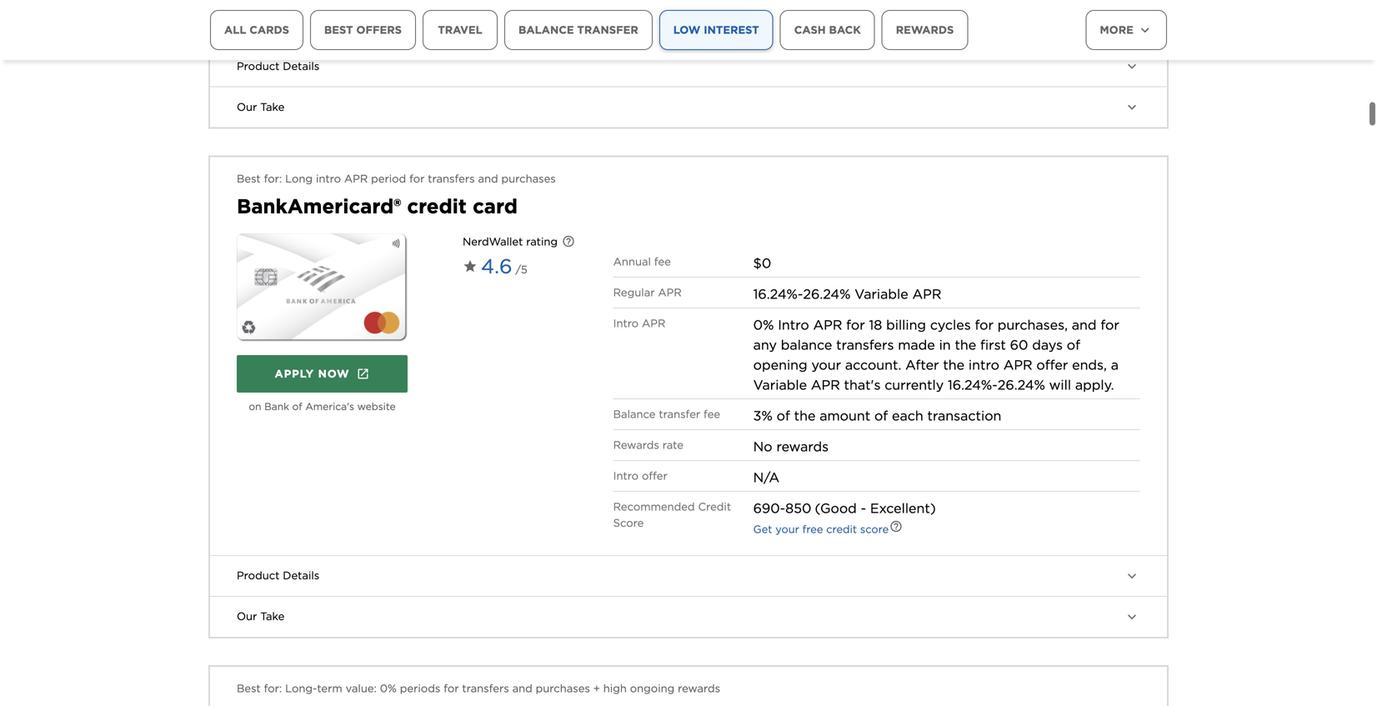 Task type: vqa. For each thing, say whether or not it's contained in the screenshot.
2nd Our from the bottom of the page
yes



Task type: locate. For each thing, give the bounding box(es) containing it.
credit down 690 - 850 (good - excellent)
[[827, 523, 857, 536]]

purchases up card
[[502, 172, 556, 185]]

purchases left "+"
[[536, 682, 590, 695]]

0 vertical spatial product details
[[237, 59, 320, 72]]

and left "+"
[[513, 682, 533, 695]]

bankamericard® credit card link
[[237, 194, 518, 218]]

and inside 0% intro apr for 18 billing cycles for purchases, and for any balance transfers made in the first 60 days of opening your account. after the intro apr offer ends, a variable apr that's currently 16.24%-26.24% will apply.
[[1072, 317, 1097, 333]]

60
[[1011, 337, 1029, 353]]

0% up the any on the right top of page
[[754, 317, 774, 333]]

1 vertical spatial rewards
[[614, 439, 660, 451]]

1 vertical spatial intro
[[969, 357, 1000, 373]]

1 vertical spatial score
[[861, 523, 889, 536]]

intro
[[614, 317, 639, 330], [778, 317, 810, 333], [614, 469, 639, 482]]

score left more information about recommended credit score icon
[[861, 13, 889, 26]]

offers
[[356, 23, 402, 36]]

1 vertical spatial 16.24%-
[[948, 377, 998, 393]]

1 details from the top
[[283, 59, 320, 72]]

and for best for: long-term value: 0% periods for transfers and purchases + high ongoing rewards
[[513, 682, 533, 695]]

- right (good at the right bottom of the page
[[861, 500, 867, 516]]

our take button
[[210, 87, 1168, 127], [210, 597, 1168, 637]]

details for 2nd the our take dropdown button from the bottom of the page product details dropdown button
[[283, 59, 320, 72]]

recommended down intro offer
[[614, 500, 695, 513]]

2 get from the top
[[754, 523, 773, 536]]

2 for: from the top
[[264, 682, 282, 695]]

2 horizontal spatial and
[[1072, 317, 1097, 333]]

best
[[324, 23, 353, 36], [237, 172, 261, 185], [237, 682, 261, 695]]

bankamericard® credit card card image image
[[237, 233, 408, 342]]

get your free credit score left more information about recommended credit score icon
[[754, 13, 889, 26]]

rewards right back
[[896, 23, 954, 36]]

1 vertical spatial details
[[283, 569, 320, 582]]

rewards inside product offers quick filters "tab list"
[[896, 23, 954, 36]]

0 vertical spatial details
[[283, 59, 320, 72]]

1 vertical spatial our take button
[[210, 597, 1168, 637]]

for up first
[[975, 317, 994, 333]]

26.24% left will at the bottom of page
[[998, 377, 1046, 393]]

all
[[224, 23, 246, 36]]

balance
[[519, 23, 574, 36], [614, 408, 656, 421]]

0 vertical spatial product details button
[[210, 46, 1168, 86]]

travel
[[438, 23, 483, 36]]

0 vertical spatial fee
[[655, 255, 671, 268]]

26.24% up balance
[[803, 286, 851, 302]]

2 product details button from the top
[[210, 556, 1168, 596]]

1 get from the top
[[754, 13, 773, 26]]

0 horizontal spatial 16.24%-
[[754, 286, 803, 302]]

1 vertical spatial get your free credit score
[[754, 523, 889, 536]]

1 recommended from the top
[[614, 0, 695, 3]]

best left the long-
[[237, 682, 261, 695]]

1 horizontal spatial 0%
[[754, 317, 774, 333]]

get your free credit score down (good at the right bottom of the page
[[754, 523, 889, 536]]

and up ends,
[[1072, 317, 1097, 333]]

credit right cash
[[827, 13, 857, 26]]

16.24%-26.24% variable apr
[[754, 286, 942, 302]]

2 free from the top
[[803, 523, 823, 536]]

1 vertical spatial product details
[[237, 569, 320, 582]]

score down intro offer
[[614, 516, 644, 529]]

take for 2nd the our take dropdown button from the bottom of the page
[[260, 100, 285, 113]]

1 vertical spatial get
[[754, 523, 773, 536]]

recommended credit score up low
[[614, 0, 731, 20]]

our take button down low
[[210, 87, 1168, 127]]

no
[[754, 439, 773, 455]]

intro down first
[[969, 357, 1000, 373]]

rewards
[[896, 23, 954, 36], [614, 439, 660, 451]]

0 vertical spatial score
[[614, 7, 644, 20]]

1 vertical spatial free
[[803, 523, 823, 536]]

offer down rewards rate
[[642, 469, 668, 482]]

0 horizontal spatial rewards
[[678, 682, 721, 695]]

credit up low interest
[[698, 0, 731, 3]]

1 free from the top
[[803, 13, 823, 26]]

variable down the opening
[[754, 377, 807, 393]]

for: left the long-
[[264, 682, 282, 695]]

how are nerdwallet's ratings determined? image
[[562, 235, 575, 248]]

0 vertical spatial recommended
[[614, 0, 695, 3]]

our
[[237, 100, 257, 113], [237, 610, 257, 623]]

1 vertical spatial score
[[614, 516, 644, 529]]

1 vertical spatial 26.24%
[[998, 377, 1046, 393]]

1 credit from the top
[[698, 0, 731, 3]]

16.24%- up transaction
[[948, 377, 998, 393]]

intro down regular
[[614, 317, 639, 330]]

0 vertical spatial get your free credit score
[[754, 13, 889, 26]]

best inside best offers link
[[324, 23, 353, 36]]

apply now link
[[237, 355, 408, 393]]

our take for first the our take dropdown button from the bottom
[[237, 610, 285, 623]]

nerdwallet
[[463, 235, 523, 248]]

1 vertical spatial rewards
[[678, 682, 721, 695]]

0 vertical spatial get
[[754, 13, 773, 26]]

1 vertical spatial balance
[[614, 408, 656, 421]]

0 horizontal spatial offer
[[642, 469, 668, 482]]

0 vertical spatial offer
[[1037, 357, 1069, 373]]

2 details from the top
[[283, 569, 320, 582]]

recommended credit score
[[614, 0, 731, 20], [614, 500, 731, 529]]

purchases,
[[998, 317, 1068, 333]]

-
[[780, 500, 786, 516], [861, 500, 867, 516]]

0 horizontal spatial 26.24%
[[803, 286, 851, 302]]

score up transfer
[[614, 7, 644, 20]]

0 vertical spatial product
[[237, 59, 280, 72]]

1 horizontal spatial and
[[513, 682, 533, 695]]

credit down 'best for: long intro apr period for transfers and purchases' on the left top of the page
[[407, 194, 467, 218]]

2 get your free credit score from the top
[[754, 523, 889, 536]]

apr up amount
[[811, 377, 840, 393]]

apply now
[[275, 368, 350, 380]]

0 vertical spatial rewards
[[896, 23, 954, 36]]

get down 690
[[754, 523, 773, 536]]

get your free credit score link left more information about recommended credit score icon
[[754, 13, 889, 26]]

all cards
[[224, 23, 289, 36]]

and for 0% intro apr for 18 billing cycles for purchases, and for any balance transfers made in the first 60 days of opening your account. after the intro apr offer ends, a variable apr that's currently 16.24%-26.24% will apply.
[[1072, 317, 1097, 333]]

1 our take button from the top
[[210, 87, 1168, 127]]

2 product details from the top
[[237, 569, 320, 582]]

1 vertical spatial our take
[[237, 610, 285, 623]]

1 vertical spatial offer
[[642, 469, 668, 482]]

0 vertical spatial the
[[955, 337, 977, 353]]

0 vertical spatial best
[[324, 23, 353, 36]]

balance left transfer
[[519, 23, 574, 36]]

for left 18
[[847, 317, 865, 333]]

balance up rewards rate
[[614, 408, 656, 421]]

transfers right "periods"
[[462, 682, 509, 695]]

1 take from the top
[[260, 100, 285, 113]]

1 horizontal spatial rewards
[[777, 439, 829, 455]]

america's
[[305, 401, 354, 413]]

term
[[317, 682, 343, 695]]

apr up billing
[[913, 286, 942, 302]]

variable
[[855, 286, 909, 302], [754, 377, 807, 393]]

your inside 0% intro apr for 18 billing cycles for purchases, and for any balance transfers made in the first 60 days of opening your account. after the intro apr offer ends, a variable apr that's currently 16.24%-26.24% will apply.
[[812, 357, 842, 373]]

credit for more information about recommended credit score icon
[[827, 13, 857, 26]]

0 vertical spatial take
[[260, 100, 285, 113]]

credit
[[698, 0, 731, 3], [698, 500, 731, 513]]

0 vertical spatial transfers
[[428, 172, 475, 185]]

0% inside 0% intro apr for 18 billing cycles for purchases, and for any balance transfers made in the first 60 days of opening your account. after the intro apr offer ends, a variable apr that's currently 16.24%-26.24% will apply.
[[754, 317, 774, 333]]

1 vertical spatial your
[[812, 357, 842, 373]]

balance for balance transfer fee
[[614, 408, 656, 421]]

1 vertical spatial product
[[237, 569, 280, 582]]

regular
[[614, 286, 655, 299]]

offer down days
[[1037, 357, 1069, 373]]

1 product details button from the top
[[210, 46, 1168, 86]]

2 vertical spatial credit
[[827, 523, 857, 536]]

2 - from the left
[[861, 500, 867, 516]]

credit left 690
[[698, 500, 731, 513]]

no rewards
[[754, 439, 829, 455]]

4.6 /5
[[481, 254, 528, 278]]

get
[[754, 13, 773, 26], [754, 523, 773, 536]]

your
[[776, 13, 800, 26], [812, 357, 842, 373], [776, 523, 800, 536]]

score
[[861, 13, 889, 26], [861, 523, 889, 536]]

1 horizontal spatial 26.24%
[[998, 377, 1046, 393]]

product details button for 2nd the our take dropdown button from the bottom of the page
[[210, 46, 1168, 86]]

take
[[260, 100, 285, 113], [260, 610, 285, 623]]

intro down rewards rate
[[614, 469, 639, 482]]

1 vertical spatial recommended
[[614, 500, 695, 513]]

rewards up intro offer
[[614, 439, 660, 451]]

rewards right ongoing
[[678, 682, 721, 695]]

best for best for: long-term value: 0% periods for transfers and purchases + high ongoing rewards
[[237, 682, 261, 695]]

bankamericard® credit card
[[237, 194, 518, 218]]

get your free credit score link
[[754, 13, 889, 26], [754, 523, 889, 536]]

cash
[[795, 23, 826, 36]]

score
[[614, 7, 644, 20], [614, 516, 644, 529]]

offer
[[1037, 357, 1069, 373], [642, 469, 668, 482]]

2 vertical spatial best
[[237, 682, 261, 695]]

score left more information about recommended credit score image
[[861, 523, 889, 536]]

2 product from the top
[[237, 569, 280, 582]]

2 score from the top
[[614, 516, 644, 529]]

product details
[[237, 59, 320, 72], [237, 569, 320, 582]]

variable up 18
[[855, 286, 909, 302]]

cards
[[250, 23, 289, 36]]

0 vertical spatial rewards
[[777, 439, 829, 455]]

product details button for first the our take dropdown button from the bottom
[[210, 556, 1168, 596]]

1 vertical spatial take
[[260, 610, 285, 623]]

1 horizontal spatial 16.24%-
[[948, 377, 998, 393]]

1 vertical spatial variable
[[754, 377, 807, 393]]

ongoing
[[630, 682, 675, 695]]

0 vertical spatial your
[[776, 13, 800, 26]]

2 our take from the top
[[237, 610, 285, 623]]

variable inside 0% intro apr for 18 billing cycles for purchases, and for any balance transfers made in the first 60 days of opening your account. after the intro apr offer ends, a variable apr that's currently 16.24%-26.24% will apply.
[[754, 377, 807, 393]]

1 vertical spatial 0%
[[380, 682, 397, 695]]

get your free credit score link for more information about recommended credit score icon
[[754, 13, 889, 26]]

balance transfer fee
[[614, 408, 721, 421]]

1 vertical spatial credit
[[698, 500, 731, 513]]

offer inside 0% intro apr for 18 billing cycles for purchases, and for any balance transfers made in the first 60 days of opening your account. after the intro apr offer ends, a variable apr that's currently 16.24%-26.24% will apply.
[[1037, 357, 1069, 373]]

rate
[[663, 439, 684, 451]]

1 horizontal spatial offer
[[1037, 357, 1069, 373]]

for:
[[264, 172, 282, 185], [264, 682, 282, 695]]

26.24%
[[803, 286, 851, 302], [998, 377, 1046, 393]]

2 our from the top
[[237, 610, 257, 623]]

0 vertical spatial credit
[[827, 13, 857, 26]]

period
[[371, 172, 406, 185]]

intro for 0% intro apr for 18 billing cycles for purchases, and for any balance transfers made in the first 60 days of opening your account. after the intro apr offer ends, a variable apr that's currently 16.24%-26.24% will apply.
[[614, 317, 639, 330]]

0 vertical spatial credit
[[698, 0, 731, 3]]

free for get your free credit score link for more information about recommended credit score icon
[[803, 13, 823, 26]]

balance inside product offers quick filters "tab list"
[[519, 23, 574, 36]]

2 score from the top
[[861, 523, 889, 536]]

now
[[318, 368, 350, 380]]

0 horizontal spatial -
[[780, 500, 786, 516]]

1 get your free credit score from the top
[[754, 13, 889, 26]]

1 horizontal spatial balance
[[614, 408, 656, 421]]

1 our take from the top
[[237, 100, 285, 113]]

0 vertical spatial intro
[[316, 172, 341, 185]]

best left offers on the left top
[[324, 23, 353, 36]]

score for more information about recommended credit score image
[[861, 523, 889, 536]]

fee right transfer
[[704, 408, 721, 421]]

product details for product details dropdown button related to first the our take dropdown button from the bottom
[[237, 569, 320, 582]]

your down balance
[[812, 357, 842, 373]]

cash back link
[[780, 10, 875, 50]]

1 score from the top
[[861, 13, 889, 26]]

of up ends,
[[1067, 337, 1081, 353]]

0 vertical spatial and
[[478, 172, 498, 185]]

our take button up ongoing
[[210, 597, 1168, 637]]

the right in
[[955, 337, 977, 353]]

- left (good at the right bottom of the page
[[780, 500, 786, 516]]

1 vertical spatial fee
[[704, 408, 721, 421]]

0 vertical spatial our
[[237, 100, 257, 113]]

1 vertical spatial for:
[[264, 682, 282, 695]]

your right interest
[[776, 13, 800, 26]]

the
[[955, 337, 977, 353], [944, 357, 965, 373], [794, 408, 816, 424]]

0 horizontal spatial variable
[[754, 377, 807, 393]]

2 vertical spatial the
[[794, 408, 816, 424]]

credit
[[827, 13, 857, 26], [407, 194, 467, 218], [827, 523, 857, 536]]

0 vertical spatial our take
[[237, 100, 285, 113]]

product details button
[[210, 46, 1168, 86], [210, 556, 1168, 596]]

0 vertical spatial get your free credit score link
[[754, 13, 889, 26]]

recommended credit score down intro offer
[[614, 500, 731, 529]]

0 vertical spatial score
[[861, 13, 889, 26]]

rewards right no
[[777, 439, 829, 455]]

fee right annual
[[655, 255, 671, 268]]

2 credit from the top
[[698, 500, 731, 513]]

high
[[604, 682, 627, 695]]

1 get your free credit score link from the top
[[754, 13, 889, 26]]

0% right value:
[[380, 682, 397, 695]]

1 vertical spatial transfers
[[837, 337, 894, 353]]

16.24%- down $0
[[754, 286, 803, 302]]

1 product from the top
[[237, 59, 280, 72]]

1 horizontal spatial -
[[861, 500, 867, 516]]

back
[[829, 23, 861, 36]]

16.24%- inside 0% intro apr for 18 billing cycles for purchases, and for any balance transfers made in the first 60 days of opening your account. after the intro apr offer ends, a variable apr that's currently 16.24%-26.24% will apply.
[[948, 377, 998, 393]]

of
[[1067, 337, 1081, 353], [292, 401, 303, 413], [777, 408, 790, 424], [875, 408, 888, 424]]

get your free credit score link for more information about recommended credit score image
[[754, 523, 889, 536]]

2 get your free credit score link from the top
[[754, 523, 889, 536]]

1 product details from the top
[[237, 59, 320, 72]]

get your free credit score for get your free credit score link for more information about recommended credit score icon
[[754, 13, 889, 26]]

details for product details dropdown button related to first the our take dropdown button from the bottom
[[283, 569, 320, 582]]

1 horizontal spatial rewards
[[896, 23, 954, 36]]

2 vertical spatial your
[[776, 523, 800, 536]]

0 horizontal spatial balance
[[519, 23, 574, 36]]

1 vertical spatial and
[[1072, 317, 1097, 333]]

1 vertical spatial best
[[237, 172, 261, 185]]

intro up bankamericard®
[[316, 172, 341, 185]]

1 vertical spatial get your free credit score link
[[754, 523, 889, 536]]

best left 'long'
[[237, 172, 261, 185]]

0 vertical spatial balance
[[519, 23, 574, 36]]

your for more information about recommended credit score image
[[776, 523, 800, 536]]

1 score from the top
[[614, 7, 644, 20]]

cash back
[[795, 23, 861, 36]]

0%
[[754, 317, 774, 333], [380, 682, 397, 695]]

intro
[[316, 172, 341, 185], [969, 357, 1000, 373]]

intro up balance
[[778, 317, 810, 333]]

0 vertical spatial for:
[[264, 172, 282, 185]]

the up no rewards
[[794, 408, 816, 424]]

intro for n/a
[[614, 469, 639, 482]]

bank
[[264, 401, 289, 413]]

get your free credit score link down (good at the right bottom of the page
[[754, 523, 889, 536]]

1 for: from the top
[[264, 172, 282, 185]]

0 vertical spatial 0%
[[754, 317, 774, 333]]

0 vertical spatial recommended credit score
[[614, 0, 731, 20]]

1 vertical spatial product details button
[[210, 556, 1168, 596]]

1 vertical spatial recommended credit score
[[614, 500, 731, 529]]

1 our from the top
[[237, 100, 257, 113]]

bankamericard®
[[237, 194, 401, 218]]

our take
[[237, 100, 285, 113], [237, 610, 285, 623]]

apr
[[344, 172, 368, 185], [658, 286, 682, 299], [913, 286, 942, 302], [642, 317, 666, 330], [814, 317, 843, 333], [1004, 357, 1033, 373], [811, 377, 840, 393]]

1 vertical spatial our
[[237, 610, 257, 623]]

1 horizontal spatial intro
[[969, 357, 1000, 373]]

free down "850"
[[803, 523, 823, 536]]

fee
[[655, 255, 671, 268], [704, 408, 721, 421]]

best offers link
[[310, 10, 416, 50]]

transfers up card
[[428, 172, 475, 185]]

recommended up low
[[614, 0, 695, 3]]

rewards rate
[[614, 439, 684, 451]]

0 vertical spatial free
[[803, 13, 823, 26]]

for: left 'long'
[[264, 172, 282, 185]]

transfer
[[577, 23, 639, 36]]

a
[[1111, 357, 1119, 373]]

rewards
[[777, 439, 829, 455], [678, 682, 721, 695]]

after
[[906, 357, 940, 373]]

your down "850"
[[776, 523, 800, 536]]

apr right regular
[[658, 286, 682, 299]]

and up card
[[478, 172, 498, 185]]

best for best for: long intro apr period for transfers and purchases
[[237, 172, 261, 185]]

1 horizontal spatial variable
[[855, 286, 909, 302]]

2 vertical spatial and
[[513, 682, 533, 695]]

purchases
[[502, 172, 556, 185], [536, 682, 590, 695]]

apr down regular apr
[[642, 317, 666, 330]]

get left cash
[[754, 13, 773, 26]]

the down in
[[944, 357, 965, 373]]

best for best offers
[[324, 23, 353, 36]]

each
[[892, 408, 924, 424]]

free left back
[[803, 13, 823, 26]]

apr left period on the top of the page
[[344, 172, 368, 185]]

transfers up account.
[[837, 337, 894, 353]]

0 vertical spatial our take button
[[210, 87, 1168, 127]]

2 take from the top
[[260, 610, 285, 623]]



Task type: describe. For each thing, give the bounding box(es) containing it.
850
[[786, 500, 812, 516]]

low interest
[[674, 23, 760, 36]]

apr up balance
[[814, 317, 843, 333]]

more button
[[1086, 10, 1168, 50]]

more information about recommended credit score image
[[890, 520, 903, 533]]

intro inside 0% intro apr for 18 billing cycles for purchases, and for any balance transfers made in the first 60 days of opening your account. after the intro apr offer ends, a variable apr that's currently 16.24%-26.24% will apply.
[[778, 317, 810, 333]]

of inside 0% intro apr for 18 billing cycles for purchases, and for any balance transfers made in the first 60 days of opening your account. after the intro apr offer ends, a variable apr that's currently 16.24%-26.24% will apply.
[[1067, 337, 1081, 353]]

3% of the amount of each transaction
[[754, 408, 1002, 424]]

balance transfer
[[519, 23, 639, 36]]

account.
[[846, 357, 902, 373]]

$0
[[754, 255, 772, 271]]

apr down 60
[[1004, 357, 1033, 373]]

credit for more information about recommended credit score image
[[827, 523, 857, 536]]

2 recommended credit score from the top
[[614, 500, 731, 529]]

on
[[249, 401, 261, 413]]

low interest link
[[659, 10, 774, 50]]

low
[[674, 23, 701, 36]]

0 vertical spatial purchases
[[502, 172, 556, 185]]

annual
[[614, 255, 651, 268]]

1 recommended credit score from the top
[[614, 0, 731, 20]]

for right "periods"
[[444, 682, 459, 695]]

1 vertical spatial purchases
[[536, 682, 590, 695]]

days
[[1033, 337, 1063, 353]]

0 horizontal spatial and
[[478, 172, 498, 185]]

0 horizontal spatial intro
[[316, 172, 341, 185]]

card
[[473, 194, 518, 218]]

/5
[[516, 263, 528, 276]]

your for more information about recommended credit score icon
[[776, 13, 800, 26]]

rewards link
[[882, 10, 968, 50]]

0 horizontal spatial fee
[[655, 255, 671, 268]]

rewards for rewards rate
[[614, 439, 660, 451]]

+
[[594, 682, 600, 695]]

annual fee
[[614, 255, 671, 268]]

3%
[[754, 408, 773, 424]]

0 vertical spatial 26.24%
[[803, 286, 851, 302]]

intro inside 0% intro apr for 18 billing cycles for purchases, and for any balance transfers made in the first 60 days of opening your account. after the intro apr offer ends, a variable apr that's currently 16.24%-26.24% will apply.
[[969, 357, 1000, 373]]

for: for long
[[264, 172, 282, 185]]

interest
[[704, 23, 760, 36]]

690 - 850 (good - excellent)
[[754, 500, 936, 516]]

transfer
[[659, 408, 701, 421]]

take for first the our take dropdown button from the bottom
[[260, 610, 285, 623]]

our for first the our take dropdown button from the bottom
[[237, 610, 257, 623]]

for right period on the top of the page
[[410, 172, 425, 185]]

any
[[754, 337, 777, 353]]

more information about recommended credit score image
[[890, 10, 903, 23]]

of left each
[[875, 408, 888, 424]]

(good
[[815, 500, 857, 516]]

product for 2nd the our take dropdown button from the bottom of the page
[[237, 59, 280, 72]]

periods
[[400, 682, 441, 695]]

apply
[[275, 368, 314, 380]]

0% intro apr for 18 billing cycles for purchases, and for any balance transfers made in the first 60 days of opening your account. after the intro apr offer ends, a variable apr that's currently 16.24%-26.24% will apply.
[[754, 317, 1120, 393]]

long-
[[285, 682, 317, 695]]

website
[[357, 401, 396, 413]]

1 horizontal spatial fee
[[704, 408, 721, 421]]

n/a
[[754, 469, 780, 486]]

ends,
[[1073, 357, 1107, 373]]

excellent)
[[871, 500, 936, 516]]

26.24% inside 0% intro apr for 18 billing cycles for purchases, and for any balance transfers made in the first 60 days of opening your account. after the intro apr offer ends, a variable apr that's currently 16.24%-26.24% will apply.
[[998, 377, 1046, 393]]

rating
[[526, 235, 558, 248]]

long
[[285, 172, 313, 185]]

get your free credit score for get your free credit score link for more information about recommended credit score image
[[754, 523, 889, 536]]

transfers inside 0% intro apr for 18 billing cycles for purchases, and for any balance transfers made in the first 60 days of opening your account. after the intro apr offer ends, a variable apr that's currently 16.24%-26.24% will apply.
[[837, 337, 894, 353]]

intro apr
[[614, 317, 666, 330]]

travel link
[[423, 10, 498, 50]]

made
[[898, 337, 936, 353]]

get for get your free credit score link for more information about recommended credit score image
[[754, 523, 773, 536]]

2 our take button from the top
[[210, 597, 1168, 637]]

in
[[940, 337, 951, 353]]

product details for 2nd the our take dropdown button from the bottom of the page product details dropdown button
[[237, 59, 320, 72]]

2 vertical spatial transfers
[[462, 682, 509, 695]]

balance for balance transfer
[[519, 23, 574, 36]]

get for get your free credit score link for more information about recommended credit score icon
[[754, 13, 773, 26]]

0 vertical spatial variable
[[855, 286, 909, 302]]

1 vertical spatial the
[[944, 357, 965, 373]]

our for 2nd the our take dropdown button from the bottom of the page
[[237, 100, 257, 113]]

intro offer
[[614, 469, 668, 482]]

1 - from the left
[[780, 500, 786, 516]]

value:
[[346, 682, 377, 695]]

product offers quick filters tab list
[[210, 10, 1029, 97]]

rewards for rewards
[[896, 23, 954, 36]]

free for get your free credit score link for more information about recommended credit score image
[[803, 523, 823, 536]]

of right bank
[[292, 401, 303, 413]]

opening
[[754, 357, 808, 373]]

more
[[1100, 23, 1134, 36]]

first
[[981, 337, 1007, 353]]

0 vertical spatial 16.24%-
[[754, 286, 803, 302]]

18
[[869, 317, 883, 333]]

billing
[[887, 317, 927, 333]]

for up "a" at the right bottom
[[1101, 317, 1120, 333]]

nerdwallet rating
[[463, 235, 558, 248]]

product for first the our take dropdown button from the bottom
[[237, 569, 280, 582]]

transaction
[[928, 408, 1002, 424]]

all cards link
[[210, 10, 303, 50]]

0 horizontal spatial 0%
[[380, 682, 397, 695]]

best for: long intro apr period for transfers and purchases
[[237, 172, 556, 185]]

currently
[[885, 377, 944, 393]]

best for: long-term value: 0% periods for transfers and purchases + high ongoing rewards
[[237, 682, 721, 695]]

that's
[[844, 377, 881, 393]]

balance
[[781, 337, 833, 353]]

4.6
[[481, 254, 512, 278]]

regular apr
[[614, 286, 682, 299]]

apply.
[[1076, 377, 1115, 393]]

cycles
[[931, 317, 971, 333]]

score for more information about recommended credit score icon
[[861, 13, 889, 26]]

2 recommended from the top
[[614, 500, 695, 513]]

balance transfer link
[[505, 10, 653, 50]]

of right 3%
[[777, 408, 790, 424]]

for: for long-
[[264, 682, 282, 695]]

our take for 2nd the our take dropdown button from the bottom of the page
[[237, 100, 285, 113]]

will
[[1050, 377, 1072, 393]]

best offers
[[324, 23, 402, 36]]

690
[[754, 500, 780, 516]]

amount
[[820, 408, 871, 424]]

1 vertical spatial credit
[[407, 194, 467, 218]]

on bank of america's website
[[249, 401, 396, 413]]



